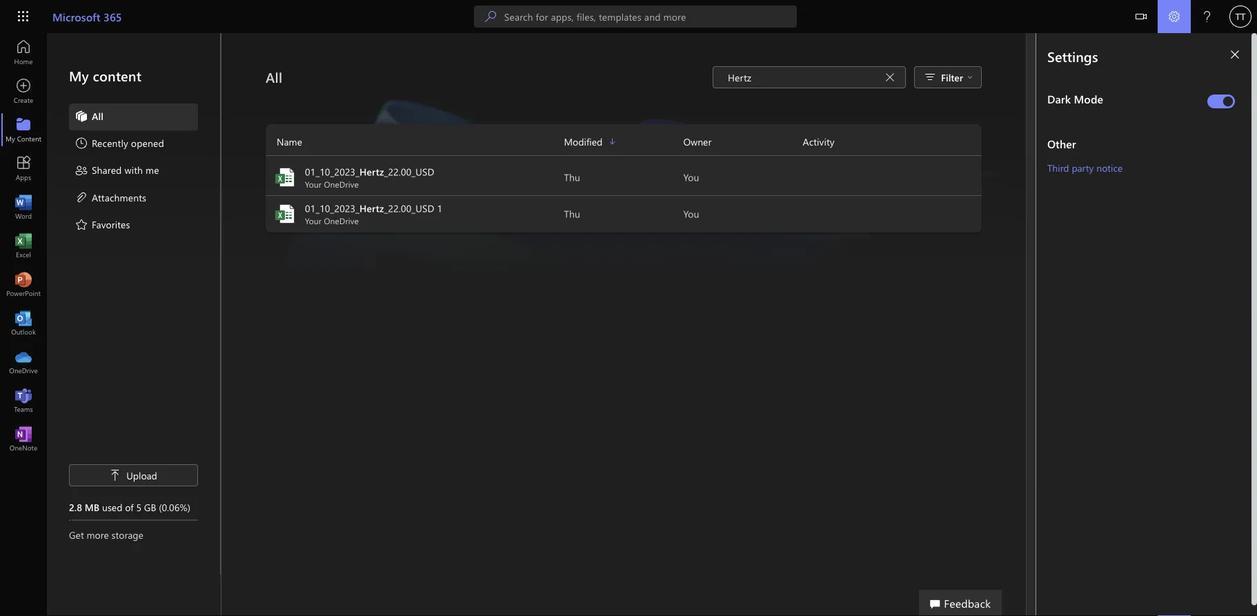 Task type: describe. For each thing, give the bounding box(es) containing it.
home image
[[17, 46, 30, 59]]

_22.00_usd for _22.00_usd
[[384, 165, 434, 178]]

favorites element
[[75, 217, 130, 234]]

mb
[[85, 501, 99, 513]]

you for _22.00_usd 1
[[684, 207, 699, 220]]

onedrive inside 01_10_2023_ hertz _22.00_usd 1 your onedrive
[[324, 215, 359, 226]]

none search field inside microsoft 365 banner
[[474, 6, 797, 28]]

my content
[[69, 67, 141, 85]]

me
[[146, 164, 159, 176]]

third party notice
[[1048, 161, 1123, 174]]

get more storage
[[69, 528, 144, 541]]

365
[[104, 9, 122, 24]]

name 01_10_2023_hertz_22.00_usd cell
[[266, 165, 564, 190]]

with
[[125, 164, 143, 176]]

 button
[[1125, 0, 1158, 36]]

shared
[[92, 164, 122, 176]]

excel image for _22.00_usd
[[274, 166, 296, 188]]

filter
[[941, 71, 963, 84]]

my content left pane navigation navigation
[[47, 33, 221, 575]]

mode
[[1074, 91, 1104, 106]]

excel image
[[17, 239, 30, 253]]

onedrive inside 01_10_2023_ hertz _22.00_usd your onedrive
[[324, 179, 359, 190]]

modified button
[[564, 134, 684, 150]]

hertz for _22.00_usd 1
[[360, 202, 384, 215]]

1 settings region from the left
[[995, 33, 1257, 616]]


[[110, 470, 121, 481]]

storage
[[112, 528, 144, 541]]

party
[[1072, 161, 1094, 174]]

all inside menu
[[92, 109, 104, 122]]

activity
[[803, 135, 835, 148]]

used
[[102, 501, 122, 513]]

shared with me
[[92, 164, 159, 176]]

shared with me element
[[75, 163, 159, 180]]

feedback
[[944, 596, 991, 610]]

powerpoint image
[[17, 277, 30, 291]]

name button
[[266, 134, 564, 150]]

_22.00_usd for _22.00_usd 1
[[384, 202, 434, 215]]

your inside 01_10_2023_ hertz _22.00_usd 1 your onedrive
[[305, 215, 322, 226]]

(0.06%)
[[159, 501, 190, 513]]

notice
[[1097, 161, 1123, 174]]

feedback button
[[919, 590, 1002, 616]]

onenote image
[[17, 432, 30, 446]]

microsoft 365 banner
[[0, 0, 1257, 36]]

gb
[[144, 501, 156, 513]]

my
[[69, 67, 89, 85]]

your inside 01_10_2023_ hertz _22.00_usd your onedrive
[[305, 179, 322, 190]]

recently opened
[[92, 136, 164, 149]]

microsoft
[[52, 9, 100, 24]]

outlook image
[[17, 316, 30, 330]]

settings
[[1048, 47, 1098, 65]]

2.8
[[69, 501, 82, 513]]

opened
[[131, 136, 164, 149]]

1 horizontal spatial all
[[266, 68, 282, 86]]

third
[[1048, 161, 1069, 174]]

get more storage button
[[69, 528, 198, 542]]

row containing name
[[266, 134, 982, 156]]

dark mode
[[1048, 91, 1104, 106]]



Task type: vqa. For each thing, say whether or not it's contained in the screenshot.
 at the left of page
yes



Task type: locate. For each thing, give the bounding box(es) containing it.
hertz inside 01_10_2023_ hertz _22.00_usd your onedrive
[[360, 165, 384, 178]]

all
[[266, 68, 282, 86], [92, 109, 104, 122]]

menu containing all
[[69, 104, 198, 239]]

_22.00_usd inside 01_10_2023_ hertz _22.00_usd your onedrive
[[384, 165, 434, 178]]

2.8 mb used of 5 gb (0.06%)
[[69, 501, 190, 513]]

2 settings region from the left
[[1037, 33, 1257, 616]]

all up name
[[266, 68, 282, 86]]

recently opened element
[[75, 136, 164, 153]]

1 vertical spatial 01_10_2023_
[[305, 202, 360, 215]]

onedrive down 01_10_2023_ hertz _22.00_usd your onedrive
[[324, 215, 359, 226]]

your
[[305, 179, 322, 190], [305, 215, 322, 226]]

01_10_2023_ for _22.00_usd
[[305, 165, 360, 178]]

hertz down 01_10_2023_ hertz _22.00_usd your onedrive
[[360, 202, 384, 215]]

0 vertical spatial you
[[684, 171, 699, 184]]

settings region
[[995, 33, 1257, 616], [1037, 33, 1257, 616]]

dark mode element
[[1048, 91, 1202, 106]]

menu inside my content left pane navigation navigation
[[69, 104, 198, 239]]

name
[[277, 135, 302, 148]]

 upload
[[110, 469, 157, 482]]

01_10_2023_ hertz _22.00_usd 1 your onedrive
[[305, 202, 442, 226]]

1 vertical spatial excel image
[[274, 203, 296, 225]]

more
[[87, 528, 109, 541]]

2 you from the top
[[684, 207, 699, 220]]

excel image
[[274, 166, 296, 188], [274, 203, 296, 225]]

all element
[[75, 109, 104, 125]]

attachments element
[[75, 190, 146, 207]]

attachments
[[92, 191, 146, 203]]

my content image
[[17, 123, 30, 137]]

word image
[[17, 200, 30, 214]]

Filter by keyword text field
[[727, 70, 881, 84]]

1 you from the top
[[684, 171, 699, 184]]

0 vertical spatial 01_10_2023_
[[305, 165, 360, 178]]

_22.00_usd left 1
[[384, 202, 434, 215]]

01_10_2023_ for _22.00_usd 1
[[305, 202, 360, 215]]

1 your from the top
[[305, 179, 322, 190]]

1 vertical spatial onedrive
[[324, 215, 359, 226]]

hertz
[[360, 165, 384, 178], [360, 202, 384, 215]]

modified
[[564, 135, 603, 148]]

0 vertical spatial all
[[266, 68, 282, 86]]

0 vertical spatial onedrive
[[324, 179, 359, 190]]

name 01_10_2023_hertz_22.00_usd 1 cell
[[266, 202, 564, 226]]

0 vertical spatial your
[[305, 179, 322, 190]]

onedrive
[[324, 179, 359, 190], [324, 215, 359, 226]]

content
[[93, 67, 141, 85]]

excel image for _22.00_usd 1
[[274, 203, 296, 225]]

2 hertz from the top
[[360, 202, 384, 215]]

thu for _22.00_usd 1
[[564, 207, 580, 220]]

of
[[125, 501, 134, 513]]


[[1136, 11, 1147, 22]]

01_10_2023_ inside 01_10_2023_ hertz _22.00_usd your onedrive
[[305, 165, 360, 178]]

1 excel image from the top
[[274, 166, 296, 188]]

displaying 2 out of 4 files. status
[[713, 66, 906, 88]]

1 hertz from the top
[[360, 165, 384, 178]]

0 horizontal spatial all
[[92, 109, 104, 122]]

onedrive up 01_10_2023_ hertz _22.00_usd 1 your onedrive
[[324, 179, 359, 190]]

excel image inside name 01_10_2023_hertz_22.00_usd 1 cell
[[274, 203, 296, 225]]

01_10_2023_ up 01_10_2023_ hertz _22.00_usd 1 your onedrive
[[305, 165, 360, 178]]

hertz up 01_10_2023_ hertz _22.00_usd 1 your onedrive
[[360, 165, 384, 178]]

5
[[136, 501, 141, 513]]

you
[[684, 171, 699, 184], [684, 207, 699, 220]]


[[968, 75, 973, 80]]

get
[[69, 528, 84, 541]]

0 vertical spatial excel image
[[274, 166, 296, 188]]

all up recently
[[92, 109, 104, 122]]

2 onedrive from the top
[[324, 215, 359, 226]]

1 vertical spatial all
[[92, 109, 104, 122]]

1 thu from the top
[[564, 171, 580, 184]]

1 onedrive from the top
[[324, 179, 359, 190]]

tt
[[1236, 11, 1246, 22]]

_22.00_usd inside 01_10_2023_ hertz _22.00_usd 1 your onedrive
[[384, 202, 434, 215]]

1
[[437, 202, 442, 215]]

1 _22.00_usd from the top
[[384, 165, 434, 178]]

create image
[[17, 84, 30, 98]]

thu
[[564, 171, 580, 184], [564, 207, 580, 220]]

microsoft 365
[[52, 9, 122, 24]]

hertz inside 01_10_2023_ hertz _22.00_usd 1 your onedrive
[[360, 202, 384, 215]]

onedrive image
[[17, 355, 30, 369]]

owner button
[[684, 134, 803, 150]]

01_10_2023_
[[305, 165, 360, 178], [305, 202, 360, 215]]

1 vertical spatial thu
[[564, 207, 580, 220]]

tt button
[[1224, 0, 1257, 33]]

teams image
[[17, 393, 30, 407]]

owner
[[684, 135, 712, 148]]

dark
[[1048, 91, 1071, 106]]

other element
[[1048, 136, 1241, 151]]

favorites
[[92, 218, 130, 231]]

menu
[[69, 104, 198, 239]]

row
[[266, 134, 982, 156]]

1 vertical spatial your
[[305, 215, 322, 226]]

excel image inside name 01_10_2023_hertz_22.00_usd cell
[[274, 166, 296, 188]]

upload
[[126, 469, 157, 482]]

01_10_2023_ inside 01_10_2023_ hertz _22.00_usd 1 your onedrive
[[305, 202, 360, 215]]

hertz for _22.00_usd
[[360, 165, 384, 178]]

01_10_2023_ hertz _22.00_usd your onedrive
[[305, 165, 434, 190]]

navigation
[[0, 33, 47, 458]]

2 excel image from the top
[[274, 203, 296, 225]]

other
[[1048, 136, 1076, 151]]

1 vertical spatial hertz
[[360, 202, 384, 215]]

you for _22.00_usd
[[684, 171, 699, 184]]

2 your from the top
[[305, 215, 322, 226]]

_22.00_usd down name button
[[384, 165, 434, 178]]

_22.00_usd
[[384, 165, 434, 178], [384, 202, 434, 215]]

1 01_10_2023_ from the top
[[305, 165, 360, 178]]

2 _22.00_usd from the top
[[384, 202, 434, 215]]

third party notice link
[[1048, 161, 1123, 174]]

0 vertical spatial _22.00_usd
[[384, 165, 434, 178]]

1 vertical spatial _22.00_usd
[[384, 202, 434, 215]]

filter 
[[941, 71, 973, 84]]

None search field
[[474, 6, 797, 28]]

thu for _22.00_usd
[[564, 171, 580, 184]]

apps image
[[17, 161, 30, 175]]

2 01_10_2023_ from the top
[[305, 202, 360, 215]]

recently
[[92, 136, 128, 149]]

Search box. Suggestions appear as you type. search field
[[504, 6, 797, 28]]

0 vertical spatial thu
[[564, 171, 580, 184]]

1 vertical spatial you
[[684, 207, 699, 220]]

2 thu from the top
[[564, 207, 580, 220]]

0 vertical spatial hertz
[[360, 165, 384, 178]]

activity, column 4 of 4 column header
[[803, 134, 982, 150]]

01_10_2023_ down 01_10_2023_ hertz _22.00_usd your onedrive
[[305, 202, 360, 215]]



